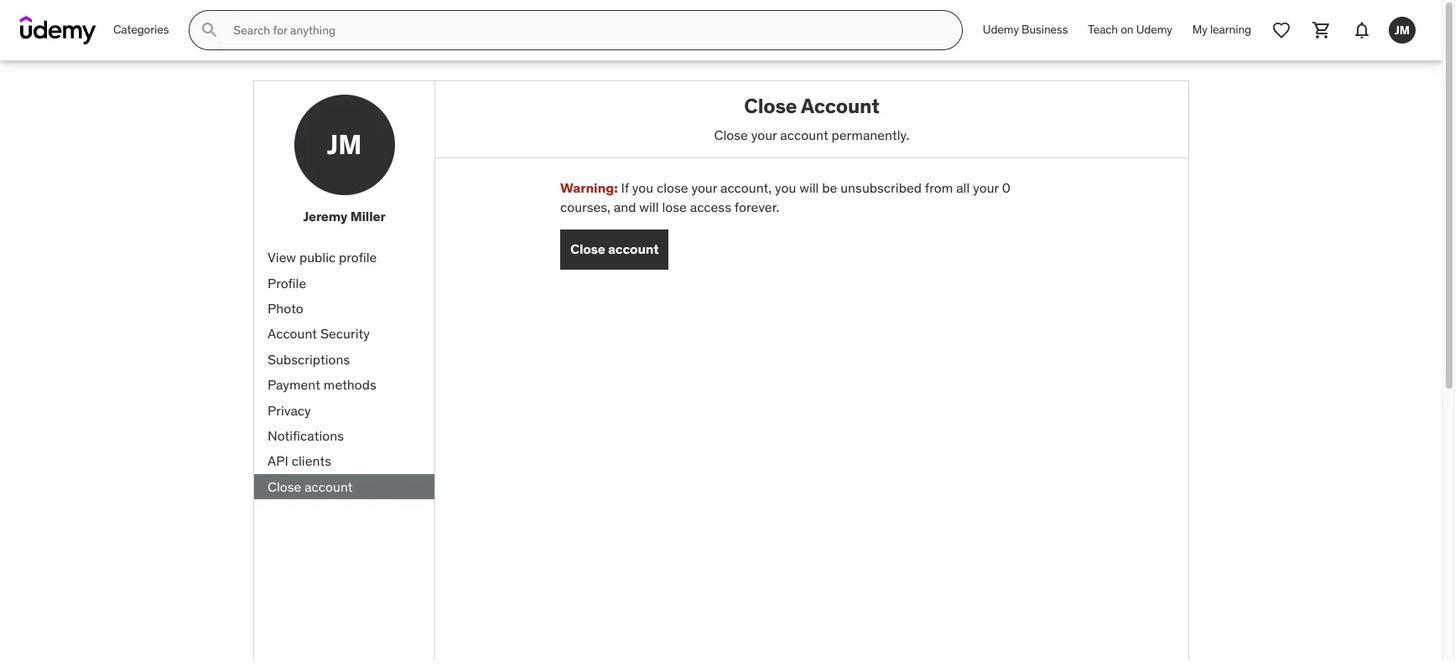 Task type: locate. For each thing, give the bounding box(es) containing it.
1 horizontal spatial account
[[608, 241, 659, 258]]

0 horizontal spatial your
[[691, 180, 717, 196]]

forever.
[[735, 198, 779, 215]]

your up account,
[[751, 126, 777, 143]]

0 horizontal spatial account
[[268, 326, 317, 343]]

on
[[1121, 22, 1134, 37]]

wishlist image
[[1272, 20, 1292, 40]]

permanently.
[[832, 126, 910, 143]]

1 you from the left
[[632, 180, 653, 196]]

your up access
[[691, 180, 717, 196]]

jm right notifications icon
[[1395, 22, 1410, 37]]

jm up jeremy miller
[[327, 127, 362, 162]]

business
[[1022, 22, 1068, 37]]

close account down and
[[570, 241, 659, 258]]

1 horizontal spatial udemy
[[1136, 22, 1172, 37]]

0 vertical spatial will
[[800, 180, 819, 196]]

1 horizontal spatial account
[[801, 93, 880, 119]]

1 horizontal spatial close account
[[570, 241, 659, 258]]

udemy right on
[[1136, 22, 1172, 37]]

miller
[[350, 208, 385, 225]]

payment methods link
[[254, 373, 434, 398]]

close account close your account permanently.
[[714, 93, 910, 143]]

2 horizontal spatial your
[[973, 180, 999, 196]]

1 vertical spatial will
[[639, 198, 659, 215]]

1 horizontal spatial you
[[775, 180, 796, 196]]

your left 0
[[973, 180, 999, 196]]

close
[[657, 180, 688, 196]]

subscriptions link
[[254, 347, 434, 373]]

account
[[780, 126, 828, 143], [608, 241, 659, 258], [305, 479, 353, 495]]

0 vertical spatial close account
[[570, 241, 659, 258]]

close account down the clients
[[268, 479, 353, 495]]

my learning
[[1193, 22, 1251, 37]]

submit search image
[[200, 20, 220, 40]]

view public profile link
[[254, 245, 434, 271]]

you right if
[[632, 180, 653, 196]]

udemy business link
[[973, 10, 1078, 50]]

2 vertical spatial account
[[305, 479, 353, 495]]

profile
[[268, 275, 306, 292]]

your for you
[[691, 180, 717, 196]]

will right and
[[639, 198, 659, 215]]

you
[[632, 180, 653, 196], [775, 180, 796, 196]]

2 horizontal spatial account
[[780, 126, 828, 143]]

security
[[320, 326, 370, 343]]

udemy
[[983, 22, 1019, 37], [1136, 22, 1172, 37]]

0 vertical spatial account
[[780, 126, 828, 143]]

privacy link
[[254, 398, 434, 424]]

lose
[[662, 198, 687, 215]]

0 vertical spatial jm
[[1395, 22, 1410, 37]]

privacy
[[268, 402, 311, 419]]

close account button
[[560, 230, 669, 270]]

account up be
[[780, 126, 828, 143]]

0 horizontal spatial will
[[639, 198, 659, 215]]

close
[[744, 93, 797, 119], [714, 126, 748, 143], [570, 241, 605, 258], [268, 479, 301, 495]]

subscriptions
[[268, 351, 350, 368]]

will left be
[[800, 180, 819, 196]]

1 vertical spatial close account
[[268, 479, 353, 495]]

account
[[801, 93, 880, 119], [268, 326, 317, 343]]

profile
[[339, 249, 377, 266]]

account,
[[720, 180, 772, 196]]

0 horizontal spatial udemy
[[983, 22, 1019, 37]]

if
[[621, 180, 629, 196]]

1 horizontal spatial will
[[800, 180, 819, 196]]

payment methods
[[268, 377, 377, 393]]

1 horizontal spatial your
[[751, 126, 777, 143]]

close account
[[570, 241, 659, 258], [268, 479, 353, 495]]

account up permanently.
[[801, 93, 880, 119]]

your
[[751, 126, 777, 143], [691, 180, 717, 196], [973, 180, 999, 196]]

all
[[956, 180, 970, 196]]

account inside button
[[608, 241, 659, 258]]

1 vertical spatial account
[[608, 241, 659, 258]]

categories
[[113, 22, 169, 37]]

you up forever.
[[775, 180, 796, 196]]

2 udemy from the left
[[1136, 22, 1172, 37]]

0 horizontal spatial account
[[305, 479, 353, 495]]

udemy left business
[[983, 22, 1019, 37]]

my learning link
[[1182, 10, 1261, 50]]

public
[[299, 249, 336, 266]]

account down "photo"
[[268, 326, 317, 343]]

Search for anything text field
[[230, 16, 942, 44]]

1 udemy from the left
[[983, 22, 1019, 37]]

clients
[[292, 453, 331, 470]]

1 vertical spatial jm
[[327, 127, 362, 162]]

will
[[800, 180, 819, 196], [639, 198, 659, 215]]

0 vertical spatial account
[[801, 93, 880, 119]]

your inside close account close your account permanently.
[[751, 126, 777, 143]]

0 horizontal spatial you
[[632, 180, 653, 196]]

udemy image
[[20, 16, 96, 44]]

teach
[[1088, 22, 1118, 37]]

payment
[[268, 377, 320, 393]]

jm
[[1395, 22, 1410, 37], [327, 127, 362, 162]]

courses,
[[560, 198, 611, 215]]

from
[[925, 180, 953, 196]]

account down api clients link at the left
[[305, 479, 353, 495]]

account down and
[[608, 241, 659, 258]]



Task type: describe. For each thing, give the bounding box(es) containing it.
categories button
[[103, 10, 179, 50]]

unsubscribed
[[841, 180, 922, 196]]

my
[[1193, 22, 1208, 37]]

shopping cart with 0 items image
[[1312, 20, 1332, 40]]

methods
[[324, 377, 377, 393]]

account security
[[268, 326, 370, 343]]

be
[[822, 180, 837, 196]]

notifications link
[[254, 424, 434, 449]]

view public profile
[[268, 249, 377, 266]]

0 horizontal spatial close account
[[268, 479, 353, 495]]

close inside button
[[570, 241, 605, 258]]

api
[[268, 453, 288, 470]]

jeremy miller
[[303, 208, 385, 225]]

jm link
[[1382, 10, 1423, 50]]

api clients
[[268, 453, 331, 470]]

1 horizontal spatial jm
[[1395, 22, 1410, 37]]

1 vertical spatial account
[[268, 326, 317, 343]]

teach on udemy link
[[1078, 10, 1182, 50]]

teach on udemy
[[1088, 22, 1172, 37]]

warning:
[[560, 180, 618, 196]]

view
[[268, 249, 296, 266]]

jeremy
[[303, 208, 348, 225]]

photo link
[[254, 296, 434, 322]]

your for account
[[751, 126, 777, 143]]

notifications image
[[1352, 20, 1372, 40]]

notifications
[[268, 428, 344, 444]]

udemy business
[[983, 22, 1068, 37]]

0 horizontal spatial jm
[[327, 127, 362, 162]]

2 you from the left
[[775, 180, 796, 196]]

photo
[[268, 300, 303, 317]]

learning
[[1210, 22, 1251, 37]]

0
[[1002, 180, 1011, 196]]

and
[[614, 198, 636, 215]]

account security link
[[254, 322, 434, 347]]

close account inside button
[[570, 241, 659, 258]]

account inside close account close your account permanently.
[[801, 93, 880, 119]]

if you close your account, you will be unsubscribed from all your 0 courses, and will lose access forever.
[[560, 180, 1011, 215]]

close account link
[[254, 474, 434, 500]]

account inside close account close your account permanently.
[[780, 126, 828, 143]]

api clients link
[[254, 449, 434, 474]]

profile link
[[254, 271, 434, 296]]

access
[[690, 198, 731, 215]]



Task type: vqa. For each thing, say whether or not it's contained in the screenshot.
"lectures" associated with Bike Sales Dashboard with Tableau
no



